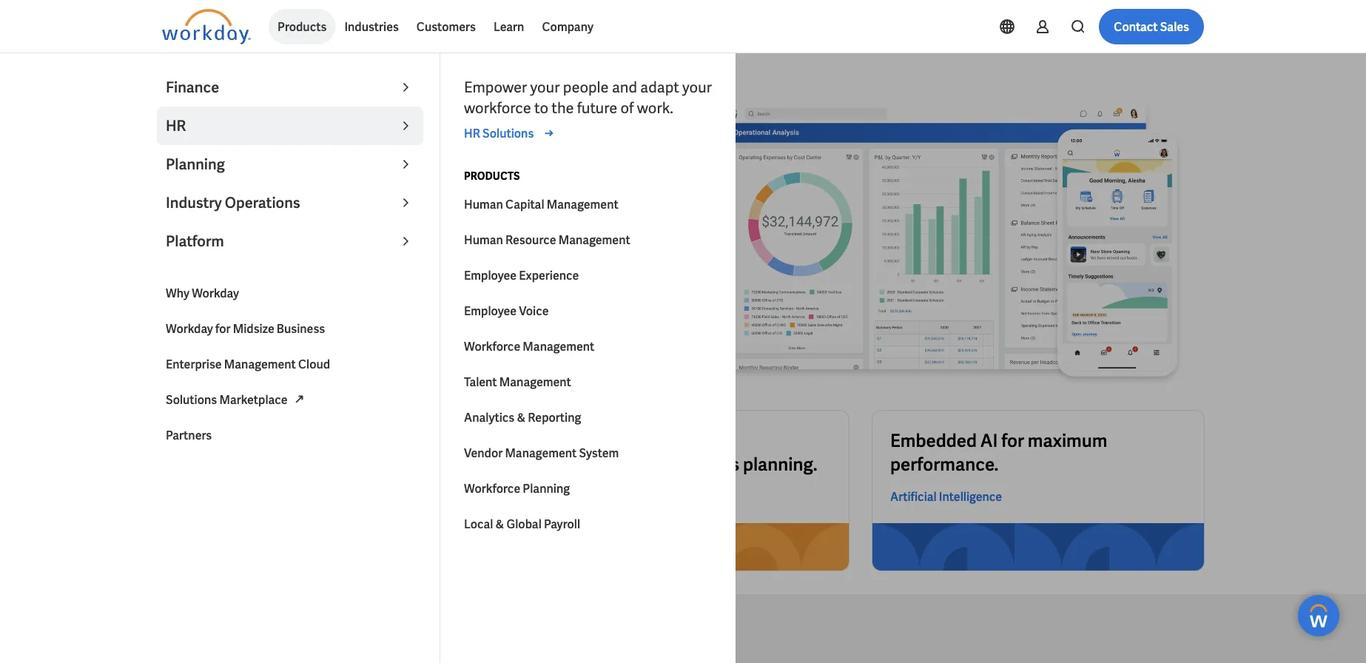 Task type: vqa. For each thing, say whether or not it's contained in the screenshot.
left learn more
no



Task type: locate. For each thing, give the bounding box(es) containing it.
for right "applications"
[[390, 429, 413, 452]]

platform button
[[157, 222, 424, 261]]

solutions
[[483, 126, 534, 141], [166, 392, 217, 408]]

your right the adapt
[[683, 78, 712, 97]]

workday adaptive planning link
[[535, 488, 683, 506]]

for
[[215, 321, 231, 337], [390, 429, 413, 452], [1002, 429, 1025, 452]]

solutions down the enterprise
[[166, 392, 217, 408]]

continuous
[[648, 453, 740, 476]]

human inside 'human capital management' link
[[464, 197, 503, 212]]

& right the local
[[496, 516, 504, 532]]

1 vertical spatial solutions
[[166, 392, 217, 408]]

human for human resource management
[[464, 232, 503, 248]]

best-
[[180, 429, 222, 452]]

0 vertical spatial adaptive
[[283, 240, 343, 260]]

and right hr,
[[279, 453, 310, 476]]

move forward faster with collaborative, continuous planning.
[[535, 429, 818, 476]]

planning up plan
[[166, 155, 225, 174]]

workday
[[222, 240, 280, 260], [192, 285, 239, 301], [166, 321, 213, 337], [535, 489, 583, 505]]

hr
[[166, 116, 186, 136], [464, 126, 480, 141]]

0 vertical spatial workforce
[[464, 339, 521, 354]]

industries
[[345, 19, 399, 34]]

view demo (3:59)
[[201, 282, 294, 298]]

&
[[517, 410, 526, 425], [496, 516, 504, 532]]

planning inside workday adaptive planning link
[[636, 489, 683, 505]]

employee left voice
[[464, 303, 517, 319]]

hr down finance
[[166, 116, 186, 136]]

hr button
[[157, 107, 424, 145]]

0 vertical spatial employee
[[464, 268, 517, 283]]

1 employee from the top
[[464, 268, 517, 283]]

faster
[[650, 429, 698, 452]]

0 horizontal spatial for
[[215, 321, 231, 337]]

and
[[612, 78, 638, 97], [279, 453, 310, 476]]

2 workforce from the top
[[464, 481, 521, 496]]

management for vendor management system
[[505, 445, 577, 461]]

workforce management link
[[455, 329, 722, 364]]

hr solutions link
[[464, 124, 558, 142]]

adaptive up why workday link
[[283, 240, 343, 260]]

0 horizontal spatial adaptive
[[283, 240, 343, 260]]

planning left helps
[[346, 240, 405, 260]]

management up employee experience link
[[559, 232, 631, 248]]

2 human from the top
[[464, 232, 503, 248]]

company-
[[507, 240, 573, 260]]

workforce down vendor
[[464, 481, 521, 496]]

1 horizontal spatial and
[[612, 78, 638, 97]]

management down workforce management
[[500, 374, 571, 390]]

performance.
[[891, 453, 999, 476]]

local
[[464, 516, 493, 532]]

midsize
[[233, 321, 274, 337]]

1 vertical spatial workforce
[[464, 481, 521, 496]]

for right ai
[[1002, 429, 1025, 452]]

plan like never before.
[[162, 178, 515, 224]]

management down voice
[[523, 339, 595, 354]]

class
[[242, 429, 284, 452]]

like
[[241, 178, 297, 224]]

your up to
[[531, 78, 560, 97]]

hr for hr
[[166, 116, 186, 136]]

local & global payroll
[[464, 516, 581, 532]]

management for talent management
[[500, 374, 571, 390]]

hr down workforce
[[464, 126, 480, 141]]

0 horizontal spatial and
[[279, 453, 310, 476]]

employee down plan
[[464, 268, 517, 283]]

1 workforce from the top
[[464, 339, 521, 354]]

0 horizontal spatial hr
[[166, 116, 186, 136]]

wide.
[[573, 240, 608, 260]]

company button
[[533, 9, 603, 44]]

0 vertical spatial solutions
[[483, 126, 534, 141]]

collaborative,
[[535, 453, 645, 476]]

1 vertical spatial and
[[279, 453, 310, 476]]

2 horizontal spatial for
[[1002, 429, 1025, 452]]

management up 'human resource management' "link"
[[547, 197, 619, 212]]

solutions down workforce
[[483, 126, 534, 141]]

1 horizontal spatial your
[[683, 78, 712, 97]]

sales
[[1161, 19, 1190, 34]]

voice
[[519, 303, 549, 319]]

contact sales link
[[1100, 9, 1205, 44]]

hr for hr solutions
[[464, 126, 480, 141]]

1 vertical spatial employee
[[464, 303, 517, 319]]

planning down continuous
[[636, 489, 683, 505]]

2 employee from the top
[[464, 303, 517, 319]]

empower your people and adapt your workforce to the future of work.
[[464, 78, 712, 118]]

best-in-class applications for finance, hr, and more.
[[180, 429, 413, 476]]

0 vertical spatial &
[[517, 410, 526, 425]]

1 human from the top
[[464, 197, 503, 212]]

solutions marketplace
[[166, 392, 288, 408]]

vendor management system
[[464, 445, 619, 461]]

products
[[464, 170, 520, 183]]

human for human capital management
[[464, 197, 503, 212]]

view demo (3:59) link
[[162, 272, 309, 308]]

1 horizontal spatial hr
[[464, 126, 480, 141]]

1 vertical spatial adaptive
[[585, 489, 634, 505]]

management down reporting
[[505, 445, 577, 461]]

planning down vendor management system
[[523, 481, 570, 496]]

workforce for workforce planning
[[464, 481, 521, 496]]

human down before.
[[464, 232, 503, 248]]

0 horizontal spatial &
[[496, 516, 504, 532]]

and up of
[[612, 78, 638, 97]]

1 your from the left
[[531, 78, 560, 97]]

0 vertical spatial human
[[464, 197, 503, 212]]

employee experience link
[[455, 258, 722, 293]]

resource
[[506, 232, 556, 248]]

the
[[552, 98, 574, 118]]

adaptive
[[283, 240, 343, 260], [585, 489, 634, 505]]

cloud
[[298, 357, 330, 372]]

workforce up talent
[[464, 339, 521, 354]]

employee
[[464, 268, 517, 283], [464, 303, 517, 319]]

1 vertical spatial human
[[464, 232, 503, 248]]

0 vertical spatial and
[[612, 78, 638, 97]]

adaptive up local & global payroll link
[[585, 489, 634, 505]]

1 horizontal spatial for
[[390, 429, 413, 452]]

& right analytics
[[517, 410, 526, 425]]

hr inside dropdown button
[[166, 116, 186, 136]]

embedded ai for maximum performance.
[[891, 429, 1108, 476]]

talent management
[[464, 374, 571, 390]]

0 horizontal spatial solutions
[[166, 392, 217, 408]]

1 vertical spatial &
[[496, 516, 504, 532]]

human
[[464, 197, 503, 212], [464, 232, 503, 248]]

workforce
[[464, 339, 521, 354], [464, 481, 521, 496]]

1 horizontal spatial &
[[517, 410, 526, 425]]

0 horizontal spatial your
[[531, 78, 560, 97]]

management down midsize on the left of the page
[[224, 357, 296, 372]]

for left midsize on the left of the page
[[215, 321, 231, 337]]

adapt
[[641, 78, 680, 97]]

view
[[201, 282, 227, 298]]

enterprise management cloud link
[[157, 347, 424, 382]]

2 your from the left
[[683, 78, 712, 97]]

desktop view of financial management operational analysis dashboard showing operating expenses by cost center and mobile view of human capital management home screen showing suggested tasks and announcements. image
[[695, 101, 1205, 387]]

products
[[278, 19, 327, 34]]

embedded
[[891, 429, 977, 452]]

human inside 'human resource management' "link"
[[464, 232, 503, 248]]

planning inside the planning dropdown button
[[166, 155, 225, 174]]

human down products
[[464, 197, 503, 212]]

move
[[535, 429, 580, 452]]



Task type: describe. For each thing, give the bounding box(es) containing it.
why workday
[[166, 285, 239, 301]]

intelligence
[[940, 489, 1003, 505]]

how
[[191, 240, 219, 260]]

products button
[[269, 9, 336, 44]]

solutions marketplace link
[[157, 382, 424, 418]]

employee experience
[[464, 268, 579, 283]]

more.
[[313, 453, 359, 476]]

workforce for workforce management
[[464, 339, 521, 354]]

human resource management link
[[455, 222, 722, 258]]

workforce planning
[[464, 481, 570, 496]]

why workday link
[[157, 275, 424, 311]]

of
[[621, 98, 634, 118]]

analytics & reporting link
[[455, 400, 722, 435]]

opens in a new tab image
[[291, 391, 308, 408]]

reporting
[[528, 410, 582, 425]]

human capital management link
[[455, 187, 722, 222]]

industry operations button
[[157, 184, 424, 222]]

empower
[[464, 78, 527, 97]]

talent
[[464, 374, 497, 390]]

marketplace
[[220, 392, 288, 408]]

ai
[[981, 429, 998, 452]]

workday for midsize business
[[166, 321, 325, 337]]

industry
[[166, 193, 222, 213]]

planning.
[[743, 453, 818, 476]]

planning inside workforce planning link
[[523, 481, 570, 496]]

hr solutions
[[464, 126, 534, 141]]

people
[[563, 78, 609, 97]]

& for analytics
[[517, 410, 526, 425]]

employee voice
[[464, 303, 549, 319]]

workday adaptive planning
[[535, 489, 683, 505]]

business
[[277, 321, 325, 337]]

management for enterprise management cloud
[[224, 357, 296, 372]]

workforce management
[[464, 339, 595, 354]]

you
[[448, 240, 472, 260]]

vendor
[[464, 445, 503, 461]]

demo
[[229, 282, 262, 298]]

applications
[[287, 429, 387, 452]]

and inside empower your people and adapt your workforce to the future of work.
[[612, 78, 638, 97]]

never
[[304, 178, 395, 224]]

maximum
[[1028, 429, 1108, 452]]

& for local
[[496, 516, 504, 532]]

employee for employee voice
[[464, 303, 517, 319]]

partners
[[166, 428, 212, 443]]

contact sales
[[1115, 19, 1190, 34]]

customers button
[[408, 9, 485, 44]]

artificial intelligence link
[[891, 488, 1003, 506]]

go to the homepage image
[[162, 9, 251, 44]]

enterprise management cloud
[[166, 357, 330, 372]]

finance button
[[157, 68, 424, 107]]

1 horizontal spatial adaptive
[[585, 489, 634, 505]]

company
[[542, 19, 594, 34]]

forward
[[584, 429, 647, 452]]

to
[[535, 98, 549, 118]]

human resource management
[[464, 232, 631, 248]]

hr,
[[247, 453, 276, 476]]

1 horizontal spatial solutions
[[483, 126, 534, 141]]

customers
[[417, 19, 476, 34]]

for inside embedded ai for maximum performance.
[[1002, 429, 1025, 452]]

human capital management
[[464, 197, 619, 212]]

and inside best-in-class applications for finance, hr, and more.
[[279, 453, 310, 476]]

system
[[579, 445, 619, 461]]

operations
[[225, 193, 300, 213]]

future
[[577, 98, 618, 118]]

before.
[[402, 178, 515, 224]]

see
[[162, 240, 187, 260]]

experience
[[519, 268, 579, 283]]

enterprise
[[166, 357, 222, 372]]

workday for midsize business link
[[157, 311, 424, 347]]

(3:59)
[[264, 282, 294, 298]]

vendor management system link
[[455, 435, 722, 471]]

with
[[701, 429, 737, 452]]

in-
[[222, 429, 242, 452]]

planning button
[[157, 145, 424, 184]]

capital
[[506, 197, 545, 212]]

artificial intelligence
[[891, 489, 1003, 505]]

work.
[[637, 98, 674, 118]]

for inside best-in-class applications for finance, hr, and more.
[[390, 429, 413, 452]]

plan
[[475, 240, 504, 260]]

global
[[507, 516, 542, 532]]

employee for employee experience
[[464, 268, 517, 283]]

talent management link
[[455, 364, 722, 400]]

industries button
[[336, 9, 408, 44]]

workforce planning link
[[455, 471, 722, 506]]

management inside "link"
[[559, 232, 631, 248]]

platform
[[166, 232, 224, 251]]

helps
[[408, 240, 445, 260]]

finance
[[166, 78, 219, 97]]

see how workday adaptive planning helps you plan company-wide.
[[162, 240, 608, 260]]

management for workforce management
[[523, 339, 595, 354]]

why
[[166, 285, 190, 301]]

finance,
[[180, 453, 244, 476]]



